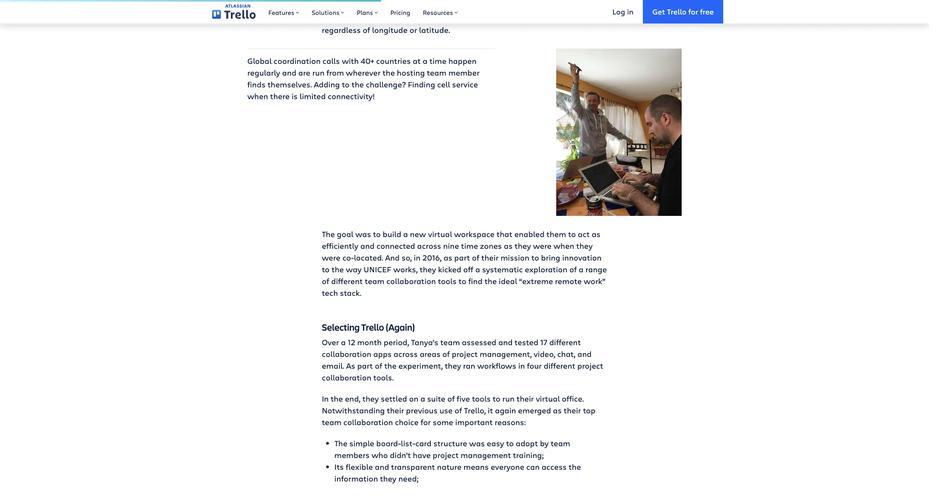 Task type: locate. For each thing, give the bounding box(es) containing it.
the inside selecting trello (again) over a 12 month period, tanya's team assessed and tested 17 different collaboration apps across areas of project management, video, chat, and email. as part of the experiment, they ran workflows in four different project collaboration tools.
[[385, 361, 397, 371]]

0 horizontal spatial run
[[313, 68, 325, 78]]

trello inside selecting trello (again) over a 12 month period, tanya's team assessed and tested 17 different collaboration apps across areas of project management, video, chat, and email. as part of the experiment, they ran workflows in four different project collaboration tools.
[[362, 321, 384, 334]]

the inside the simple board-list-card structure was easy to adopt by team members who didn't have project management training; its flexible and transparent nature means everyone can access the information they need;
[[335, 439, 348, 449]]

1 horizontal spatial time
[[461, 241, 479, 251]]

across up 2016,
[[417, 241, 442, 251]]

when down them
[[554, 241, 575, 251]]

happen
[[449, 56, 477, 66]]

0 horizontal spatial part
[[357, 361, 373, 371]]

collaboration down notwithstanding
[[344, 417, 393, 428]]

trello up month
[[362, 321, 384, 334]]

team down in at left bottom
[[322, 417, 342, 428]]

the up challenge?
[[383, 68, 395, 78]]

was up management
[[470, 439, 485, 449]]

0 horizontal spatial tools
[[438, 276, 457, 287]]

1 horizontal spatial when
[[554, 241, 575, 251]]

of right use
[[455, 406, 462, 416]]

management
[[461, 450, 511, 461]]

was inside the simple board-list-card structure was easy to adopt by team members who didn't have project management training; its flexible and transparent nature means everyone can access the information they need;
[[470, 439, 485, 449]]

trello
[[668, 7, 687, 16], [362, 321, 384, 334]]

trello right get in the top of the page
[[668, 7, 687, 16]]

was right the goal
[[356, 229, 371, 240]]

their
[[482, 253, 499, 263], [517, 394, 534, 404], [387, 406, 404, 416], [564, 406, 582, 416]]

innovation
[[563, 253, 602, 263]]

1 vertical spatial tools
[[472, 394, 491, 404]]

of up tech
[[322, 276, 329, 287]]

1 vertical spatial in
[[414, 253, 421, 263]]

team inside the goal was to build a new virtual workspace that enabled them to act as efficiently and connected across nine time zones as they were when they were co-located. and so, in 2016, as part of their mission to bring innovation to the way unicef works, they kicked off a systematic exploration of a range of different team collaboration tools to find the ideal "extreme remote work" tech stack.
[[365, 276, 385, 287]]

collaboration down as
[[322, 373, 372, 383]]

17
[[541, 337, 548, 348]]

in right log
[[628, 7, 634, 16]]

0 horizontal spatial was
[[356, 229, 371, 240]]

assessed
[[462, 337, 497, 348]]

goal
[[337, 229, 354, 240]]

in right so,
[[414, 253, 421, 263]]

a inside in the end, they settled on a suite of five tools to run their virtual office. notwithstanding their previous use of trello, it again emerged as their top team collaboration choice for some important reasons:
[[421, 394, 426, 404]]

member
[[449, 68, 480, 78]]

as
[[592, 229, 601, 240], [504, 241, 513, 251], [444, 253, 453, 263], [553, 406, 562, 416]]

co-
[[343, 253, 354, 263]]

as right emerged
[[553, 406, 562, 416]]

workflows
[[478, 361, 517, 371]]

run inside in the end, they settled on a suite of five tools to run their virtual office. notwithstanding their previous use of trello, it again emerged as their top team collaboration choice for some important reasons:
[[503, 394, 515, 404]]

they right end,
[[363, 394, 379, 404]]

when
[[248, 91, 268, 102], [554, 241, 575, 251]]

the up members
[[335, 439, 348, 449]]

1 vertical spatial virtual
[[536, 394, 560, 404]]

nature
[[437, 462, 462, 473]]

in inside "link"
[[628, 7, 634, 16]]

for inside in the end, they settled on a suite of five tools to run their virtual office. notwithstanding their previous use of trello, it again emerged as their top team collaboration choice for some important reasons:
[[421, 417, 431, 428]]

1 vertical spatial trello
[[362, 321, 384, 334]]

across
[[417, 241, 442, 251], [394, 349, 418, 360]]

0 vertical spatial different
[[331, 276, 363, 287]]

and up the themselves.
[[282, 68, 297, 78]]

features button
[[262, 0, 306, 24]]

kicked
[[438, 264, 462, 275]]

1 vertical spatial for
[[421, 417, 431, 428]]

at
[[413, 56, 421, 66]]

0 vertical spatial virtual
[[428, 229, 453, 240]]

when inside global coordination calls with 40+ countries at a time happen regularly and are run from  wherever the hosting team member finds themselves. adding to the challenge? finding cell service when there is limited connectivity!
[[248, 91, 268, 102]]

different up chat,
[[550, 337, 581, 348]]

to right easy
[[506, 439, 514, 449]]

for left free at the right top
[[689, 7, 699, 16]]

virtual inside the goal was to build a new virtual workspace that enabled them to act as efficiently and connected across nine time zones as they were when they were co-located. and so, in 2016, as part of their mission to bring innovation to the way unicef works, they kicked off a systematic exploration of a range of different team collaboration tools to find the ideal "extreme remote work" tech stack.
[[428, 229, 453, 240]]

0 vertical spatial part
[[455, 253, 470, 263]]

and
[[282, 68, 297, 78], [361, 241, 375, 251], [499, 337, 513, 348], [578, 349, 592, 360], [375, 462, 389, 473]]

trello for (again)
[[362, 321, 384, 334]]

a down innovation
[[579, 264, 584, 275]]

when down finds
[[248, 91, 268, 102]]

0 vertical spatial for
[[689, 7, 699, 16]]

the up efficiently
[[322, 229, 335, 240]]

team up cell
[[427, 68, 447, 78]]

0 horizontal spatial time
[[430, 56, 447, 66]]

1 vertical spatial different
[[550, 337, 581, 348]]

1 horizontal spatial virtual
[[536, 394, 560, 404]]

they
[[515, 241, 531, 251], [577, 241, 593, 251], [420, 264, 436, 275], [445, 361, 462, 371], [363, 394, 379, 404], [380, 474, 397, 484]]

nine
[[444, 241, 459, 251]]

to up connectivity!
[[342, 79, 350, 90]]

the goal was to build a new virtual workspace that enabled them to act as efficiently and connected across nine time zones as they were when they were co-located. and so, in 2016, as part of their mission to bring innovation to the way unicef works, they kicked off a systematic exploration of a range of different team collaboration tools to find the ideal "extreme remote work" tech stack.
[[322, 229, 607, 299]]

to up it
[[493, 394, 501, 404]]

project up nature
[[433, 450, 459, 461]]

and up located.
[[361, 241, 375, 251]]

tech
[[322, 288, 338, 299]]

access
[[542, 462, 567, 473]]

virtual up nine
[[428, 229, 453, 240]]

a
[[423, 56, 428, 66], [404, 229, 408, 240], [476, 264, 480, 275], [579, 264, 584, 275], [341, 337, 346, 348], [421, 394, 426, 404]]

and inside the goal was to build a new virtual workspace that enabled them to act as efficiently and connected across nine time zones as they were when they were co-located. and so, in 2016, as part of their mission to bring innovation to the way unicef works, they kicked off a systematic exploration of a range of different team collaboration tools to find the ideal "extreme remote work" tech stack.
[[361, 241, 375, 251]]

team up areas
[[441, 337, 460, 348]]

and down who
[[375, 462, 389, 473]]

means
[[464, 462, 489, 473]]

who
[[372, 450, 388, 461]]

different
[[331, 276, 363, 287], [550, 337, 581, 348], [544, 361, 576, 371]]

1 vertical spatial part
[[357, 361, 373, 371]]

team inside the simple board-list-card structure was easy to adopt by team members who didn't have project management training; its flexible and transparent nature means everyone can access the information they need;
[[551, 439, 571, 449]]

log in
[[613, 7, 634, 16]]

important
[[456, 417, 493, 428]]

were down efficiently
[[322, 253, 341, 263]]

of down apps
[[375, 361, 383, 371]]

virtual up emerged
[[536, 394, 560, 404]]

different down chat,
[[544, 361, 576, 371]]

their down office.
[[564, 406, 582, 416]]

different up stack.
[[331, 276, 363, 287]]

part
[[455, 253, 470, 263], [357, 361, 373, 371]]

a left new
[[404, 229, 408, 240]]

0 vertical spatial was
[[356, 229, 371, 240]]

training;
[[513, 450, 544, 461]]

project up office.
[[578, 361, 604, 371]]

0 horizontal spatial when
[[248, 91, 268, 102]]

0 vertical spatial across
[[417, 241, 442, 251]]

use
[[440, 406, 453, 416]]

collaboration inside the goal was to build a new virtual workspace that enabled them to act as efficiently and connected across nine time zones as they were when they were co-located. and so, in 2016, as part of their mission to bring innovation to the way unicef works, they kicked off a systematic exploration of a range of different team collaboration tools to find the ideal "extreme remote work" tech stack.
[[387, 276, 436, 287]]

a right off
[[476, 264, 480, 275]]

in left four
[[519, 361, 525, 371]]

1 horizontal spatial tools
[[472, 394, 491, 404]]

1 horizontal spatial run
[[503, 394, 515, 404]]

for down previous
[[421, 417, 431, 428]]

their up emerged
[[517, 394, 534, 404]]

1 vertical spatial the
[[335, 439, 348, 449]]

collaboration down works,
[[387, 276, 436, 287]]

a right on
[[421, 394, 426, 404]]

run right are
[[313, 68, 325, 78]]

office.
[[562, 394, 584, 404]]

global coordination calls with 40+ countries at a time happen regularly and are run from  wherever the hosting team member finds themselves. adding to the challenge? finding cell service when there is limited connectivity!
[[248, 56, 480, 102]]

run inside global coordination calls with 40+ countries at a time happen regularly and are run from  wherever the hosting team member finds themselves. adding to the challenge? finding cell service when there is limited connectivity!
[[313, 68, 325, 78]]

0 horizontal spatial in
[[414, 253, 421, 263]]

the up tools.
[[385, 361, 397, 371]]

time down 'workspace' at the top
[[461, 241, 479, 251]]

everyone
[[491, 462, 525, 473]]

stack.
[[340, 288, 362, 299]]

0 vertical spatial when
[[248, 91, 268, 102]]

run up the again
[[503, 394, 515, 404]]

video,
[[534, 349, 556, 360]]

collaboration
[[387, 276, 436, 287], [322, 349, 372, 360], [322, 373, 372, 383], [344, 417, 393, 428]]

systematic
[[482, 264, 523, 275]]

2 horizontal spatial in
[[628, 7, 634, 16]]

2 vertical spatial in
[[519, 361, 525, 371]]

in
[[628, 7, 634, 16], [414, 253, 421, 263], [519, 361, 525, 371]]

project up ran
[[452, 349, 478, 360]]

board-
[[377, 439, 401, 449]]

five
[[457, 394, 470, 404]]

off
[[464, 264, 474, 275]]

get trello for free
[[653, 7, 714, 16]]

1 vertical spatial was
[[470, 439, 485, 449]]

1 horizontal spatial was
[[470, 439, 485, 449]]

0 vertical spatial tools
[[438, 276, 457, 287]]

tools up trello, on the bottom of page
[[472, 394, 491, 404]]

part up off
[[455, 253, 470, 263]]

the inside the goal was to build a new virtual workspace that enabled them to act as efficiently and connected across nine time zones as they were when they were co-located. and so, in 2016, as part of their mission to bring innovation to the way unicef works, they kicked off a systematic exploration of a range of different team collaboration tools to find the ideal "extreme remote work" tech stack.
[[322, 229, 335, 240]]

0 horizontal spatial for
[[421, 417, 431, 428]]

1 horizontal spatial were
[[533, 241, 552, 251]]

run
[[313, 68, 325, 78], [503, 394, 515, 404]]

ideal
[[499, 276, 518, 287]]

the right access
[[569, 462, 581, 473]]

0 vertical spatial the
[[322, 229, 335, 240]]

a left 12
[[341, 337, 346, 348]]

0 vertical spatial time
[[430, 56, 447, 66]]

0 vertical spatial trello
[[668, 7, 687, 16]]

to left bring
[[532, 253, 540, 263]]

list-
[[401, 439, 416, 449]]

the inside in the end, they settled on a suite of five tools to run their virtual office. notwithstanding their previous use of trello, it again emerged as their top team collaboration choice for some important reasons:
[[331, 394, 343, 404]]

they left ran
[[445, 361, 462, 371]]

calls
[[323, 56, 340, 66]]

they left need;
[[380, 474, 397, 484]]

they down act
[[577, 241, 593, 251]]

the
[[383, 68, 395, 78], [352, 79, 364, 90], [332, 264, 344, 275], [485, 276, 497, 287], [385, 361, 397, 371], [331, 394, 343, 404], [569, 462, 581, 473]]

to
[[342, 79, 350, 90], [373, 229, 381, 240], [569, 229, 576, 240], [532, 253, 540, 263], [322, 264, 330, 275], [459, 276, 467, 287], [493, 394, 501, 404], [506, 439, 514, 449]]

free
[[701, 7, 714, 16]]

they inside selecting trello (again) over a 12 month period, tanya's team assessed and tested 17 different collaboration apps across areas of project management, video, chat, and email. as part of the experiment, they ran workflows in four different project collaboration tools.
[[445, 361, 462, 371]]

0 horizontal spatial trello
[[362, 321, 384, 334]]

part inside the goal was to build a new virtual workspace that enabled them to act as efficiently and connected across nine time zones as they were when they were co-located. and so, in 2016, as part of their mission to bring innovation to the way unicef works, they kicked off a systematic exploration of a range of different team collaboration tools to find the ideal "extreme remote work" tech stack.
[[455, 253, 470, 263]]

part inside selecting trello (again) over a 12 month period, tanya's team assessed and tested 17 different collaboration apps across areas of project management, video, chat, and email. as part of the experiment, they ran workflows in four different project collaboration tools.
[[357, 361, 373, 371]]

project inside the simple board-list-card structure was easy to adopt by team members who didn't have project management training; its flexible and transparent nature means everyone can access the information they need;
[[433, 450, 459, 461]]

by
[[540, 439, 549, 449]]

0 vertical spatial in
[[628, 7, 634, 16]]

1 vertical spatial when
[[554, 241, 575, 251]]

part right as
[[357, 361, 373, 371]]

0 horizontal spatial virtual
[[428, 229, 453, 240]]

find
[[469, 276, 483, 287]]

team down unicef
[[365, 276, 385, 287]]

remote
[[555, 276, 582, 287]]

some
[[433, 417, 454, 428]]

is
[[292, 91, 298, 102]]

finds
[[248, 79, 266, 90]]

time right at
[[430, 56, 447, 66]]

can
[[527, 462, 540, 473]]

1 horizontal spatial for
[[689, 7, 699, 16]]

0 vertical spatial were
[[533, 241, 552, 251]]

0 vertical spatial run
[[313, 68, 325, 78]]

their down the zones on the right of the page
[[482, 253, 499, 263]]

tools down kicked
[[438, 276, 457, 287]]

page progress progress bar
[[0, 0, 381, 2]]

1 vertical spatial run
[[503, 394, 515, 404]]

1 vertical spatial time
[[461, 241, 479, 251]]

across inside selecting trello (again) over a 12 month period, tanya's team assessed and tested 17 different collaboration apps across areas of project management, video, chat, and email. as part of the experiment, they ran workflows in four different project collaboration tools.
[[394, 349, 418, 360]]

1 vertical spatial across
[[394, 349, 418, 360]]

finding
[[408, 79, 436, 90]]

virtual inside in the end, they settled on a suite of five tools to run their virtual office. notwithstanding their previous use of trello, it again emerged as their top team collaboration choice for some important reasons:
[[536, 394, 560, 404]]

they down 2016,
[[420, 264, 436, 275]]

the right in at left bottom
[[331, 394, 343, 404]]

1 horizontal spatial trello
[[668, 7, 687, 16]]

was
[[356, 229, 371, 240], [470, 439, 485, 449]]

across down period,
[[394, 349, 418, 360]]

team right by at the bottom of page
[[551, 439, 571, 449]]

the for the goal was to build a new virtual workspace that enabled them to act as efficiently and connected across nine time zones as they were when they were co-located. and so, in 2016, as part of their mission to bring innovation to the way unicef works, they kicked off a systematic exploration of a range of different team collaboration tools to find the ideal "extreme remote work" tech stack.
[[322, 229, 335, 240]]

2 vertical spatial project
[[433, 450, 459, 461]]

tools inside in the end, they settled on a suite of five tools to run their virtual office. notwithstanding their previous use of trello, it again emerged as their top team collaboration choice for some important reasons:
[[472, 394, 491, 404]]

1 horizontal spatial in
[[519, 361, 525, 371]]

of
[[472, 253, 480, 263], [570, 264, 577, 275], [322, 276, 329, 287], [443, 349, 450, 360], [375, 361, 383, 371], [448, 394, 455, 404], [455, 406, 462, 416]]

1 horizontal spatial part
[[455, 253, 470, 263]]

challenge?
[[366, 79, 406, 90]]

get
[[653, 7, 666, 16]]

a right at
[[423, 56, 428, 66]]

were up bring
[[533, 241, 552, 251]]

themselves.
[[268, 79, 312, 90]]

their inside the goal was to build a new virtual workspace that enabled them to act as efficiently and connected across nine time zones as they were when they were co-located. and so, in 2016, as part of their mission to bring innovation to the way unicef works, they kicked off a systematic exploration of a range of different team collaboration tools to find the ideal "extreme remote work" tech stack.
[[482, 253, 499, 263]]

0 horizontal spatial were
[[322, 253, 341, 263]]



Task type: vqa. For each thing, say whether or not it's contained in the screenshot.
connected
yes



Task type: describe. For each thing, give the bounding box(es) containing it.
easy
[[487, 439, 505, 449]]

the inside the simple board-list-card structure was easy to adopt by team members who didn't have project management training; its flexible and transparent nature means everyone can access the information they need;
[[569, 462, 581, 473]]

as
[[347, 361, 356, 371]]

simple
[[350, 439, 375, 449]]

team inside in the end, they settled on a suite of five tools to run their virtual office. notwithstanding their previous use of trello, it again emerged as their top team collaboration choice for some important reasons:
[[322, 417, 342, 428]]

solutions
[[312, 8, 340, 16]]

bring
[[542, 253, 561, 263]]

from
[[327, 68, 344, 78]]

connectivity!
[[328, 91, 375, 102]]

on
[[409, 394, 419, 404]]

structure
[[434, 439, 468, 449]]

solutions button
[[306, 0, 351, 24]]

again
[[495, 406, 517, 416]]

and inside global coordination calls with 40+ countries at a time happen regularly and are run from  wherever the hosting team member finds themselves. adding to the challenge? finding cell service when there is limited connectivity!
[[282, 68, 297, 78]]

experiment,
[[399, 361, 443, 371]]

exploration
[[525, 264, 568, 275]]

countries
[[376, 56, 411, 66]]

trello,
[[464, 406, 486, 416]]

selecting
[[322, 321, 360, 334]]

a inside global coordination calls with 40+ countries at a time happen regularly and are run from  wherever the hosting team member finds themselves. adding to the challenge? finding cell service when there is limited connectivity!
[[423, 56, 428, 66]]

flexible
[[346, 462, 373, 473]]

to left act
[[569, 229, 576, 240]]

they inside in the end, they settled on a suite of five tools to run their virtual office. notwithstanding their previous use of trello, it again emerged as their top team collaboration choice for some important reasons:
[[363, 394, 379, 404]]

of right areas
[[443, 349, 450, 360]]

have
[[413, 450, 431, 461]]

"extreme
[[520, 276, 554, 287]]

transparent
[[391, 462, 435, 473]]

they inside the simple board-list-card structure was easy to adopt by team members who didn't have project management training; its flexible and transparent nature means everyone can access the information they need;
[[380, 474, 397, 484]]

to left "build"
[[373, 229, 381, 240]]

selecting trello (again) over a 12 month period, tanya's team assessed and tested 17 different collaboration apps across areas of project management, video, chat, and email. as part of the experiment, they ran workflows in four different project collaboration tools.
[[322, 321, 604, 383]]

of left five
[[448, 394, 455, 404]]

to inside global coordination calls with 40+ countries at a time happen regularly and are run from  wherever the hosting team member finds themselves. adding to the challenge? finding cell service when there is limited connectivity!
[[342, 79, 350, 90]]

tanya's
[[411, 337, 439, 348]]

collaboration inside in the end, they settled on a suite of five tools to run their virtual office. notwithstanding their previous use of trello, it again emerged as their top team collaboration choice for some important reasons:
[[344, 417, 393, 428]]

2 vertical spatial different
[[544, 361, 576, 371]]

pricing
[[391, 8, 411, 16]]

across inside the goal was to build a new virtual workspace that enabled them to act as efficiently and connected across nine time zones as they were when they were co-located. and so, in 2016, as part of their mission to bring innovation to the way unicef works, they kicked off a systematic exploration of a range of different team collaboration tools to find the ideal "extreme remote work" tech stack.
[[417, 241, 442, 251]]

features
[[269, 8, 295, 16]]

their down settled at the bottom left of the page
[[387, 406, 404, 416]]

to up tech
[[322, 264, 330, 275]]

and
[[386, 253, 400, 263]]

efficiently
[[322, 241, 359, 251]]

different inside the goal was to build a new virtual workspace that enabled them to act as efficiently and connected across nine time zones as they were when they were co-located. and so, in 2016, as part of their mission to bring innovation to the way unicef works, they kicked off a systematic exploration of a range of different team collaboration tools to find the ideal "extreme remote work" tech stack.
[[331, 276, 363, 287]]

the for the simple board-list-card structure was easy to adopt by team members who didn't have project management training; its flexible and transparent nature means everyone can access the information they need;
[[335, 439, 348, 449]]

as up kicked
[[444, 253, 453, 263]]

four
[[527, 361, 542, 371]]

resources button
[[417, 0, 464, 24]]

adding
[[314, 79, 340, 90]]

to inside in the end, they settled on a suite of five tools to run their virtual office. notwithstanding their previous use of trello, it again emerged as their top team collaboration choice for some important reasons:
[[493, 394, 501, 404]]

didn't
[[390, 450, 411, 461]]

as down that
[[504, 241, 513, 251]]

way
[[346, 264, 362, 275]]

was inside the goal was to build a new virtual workspace that enabled them to act as efficiently and connected across nine time zones as they were when they were co-located. and so, in 2016, as part of their mission to bring innovation to the way unicef works, they kicked off a systematic exploration of a range of different team collaboration tools to find the ideal "extreme remote work" tech stack.
[[356, 229, 371, 240]]

log in link
[[604, 0, 644, 24]]

plans
[[357, 8, 373, 16]]

build
[[383, 229, 402, 240]]

0 vertical spatial project
[[452, 349, 478, 360]]

workspace
[[454, 229, 495, 240]]

pricing link
[[384, 0, 417, 24]]

tools inside the goal was to build a new virtual workspace that enabled them to act as efficiently and connected across nine time zones as they were when they were co-located. and so, in 2016, as part of their mission to bring innovation to the way unicef works, they kicked off a systematic exploration of a range of different team collaboration tools to find the ideal "extreme remote work" tech stack.
[[438, 276, 457, 287]]

and right chat,
[[578, 349, 592, 360]]

when inside the goal was to build a new virtual workspace that enabled them to act as efficiently and connected across nine time zones as they were when they were co-located. and so, in 2016, as part of their mission to bring innovation to the way unicef works, they kicked off a systematic exploration of a range of different team collaboration tools to find the ideal "extreme remote work" tech stack.
[[554, 241, 575, 251]]

global
[[248, 56, 272, 66]]

12
[[348, 337, 356, 348]]

to inside the simple board-list-card structure was easy to adopt by team members who didn't have project management training; its flexible and transparent nature means everyone can access the information they need;
[[506, 439, 514, 449]]

time inside global coordination calls with 40+ countries at a time happen regularly and are run from  wherever the hosting team member finds themselves. adding to the challenge? finding cell service when there is limited connectivity!
[[430, 56, 447, 66]]

with
[[342, 56, 359, 66]]

zones
[[480, 241, 502, 251]]

1 vertical spatial project
[[578, 361, 604, 371]]

over
[[322, 337, 339, 348]]

of up remote at the bottom right
[[570, 264, 577, 275]]

unicef
[[364, 264, 392, 275]]

log
[[613, 7, 626, 16]]

a photo of unicef team members image
[[557, 49, 682, 216]]

resources
[[423, 8, 453, 16]]

its
[[335, 462, 344, 473]]

collaboration up as
[[322, 349, 372, 360]]

adopt
[[516, 439, 538, 449]]

cell
[[438, 79, 450, 90]]

tools.
[[374, 373, 394, 383]]

and up management,
[[499, 337, 513, 348]]

works,
[[394, 264, 418, 275]]

in inside the goal was to build a new virtual workspace that enabled them to act as efficiently and connected across nine time zones as they were when they were co-located. and so, in 2016, as part of their mission to bring innovation to the way unicef works, they kicked off a systematic exploration of a range of different team collaboration tools to find the ideal "extreme remote work" tech stack.
[[414, 253, 421, 263]]

atlassian trello image
[[212, 4, 256, 19]]

range
[[586, 264, 607, 275]]

as inside in the end, they settled on a suite of five tools to run their virtual office. notwithstanding their previous use of trello, it again emerged as their top team collaboration choice for some important reasons:
[[553, 406, 562, 416]]

in inside selecting trello (again) over a 12 month period, tanya's team assessed and tested 17 different collaboration apps across areas of project management, video, chat, and email. as part of the experiment, they ran workflows in four different project collaboration tools.
[[519, 361, 525, 371]]

(again)
[[386, 321, 415, 334]]

located.
[[354, 253, 384, 263]]

chat,
[[558, 349, 576, 360]]

notwithstanding
[[322, 406, 385, 416]]

and inside the simple board-list-card structure was easy to adopt by team members who didn't have project management training; its flexible and transparent nature means everyone can access the information they need;
[[375, 462, 389, 473]]

tested
[[515, 337, 539, 348]]

40+
[[361, 56, 375, 66]]

act
[[578, 229, 590, 240]]

apps
[[374, 349, 392, 360]]

wherever
[[346, 68, 381, 78]]

management,
[[480, 349, 532, 360]]

get trello for free link
[[644, 0, 724, 24]]

team inside selecting trello (again) over a 12 month period, tanya's team assessed and tested 17 different collaboration apps across areas of project management, video, chat, and email. as part of the experiment, they ran workflows in four different project collaboration tools.
[[441, 337, 460, 348]]

trello for for
[[668, 7, 687, 16]]

1 vertical spatial were
[[322, 253, 341, 263]]

limited
[[300, 91, 326, 102]]

are
[[299, 68, 311, 78]]

time inside the goal was to build a new virtual workspace that enabled them to act as efficiently and connected across nine time zones as they were when they were co-located. and so, in 2016, as part of their mission to bring innovation to the way unicef works, they kicked off a systematic exploration of a range of different team collaboration tools to find the ideal "extreme remote work" tech stack.
[[461, 241, 479, 251]]

card
[[416, 439, 432, 449]]

coordination
[[274, 56, 321, 66]]

as right act
[[592, 229, 601, 240]]

choice
[[395, 417, 419, 428]]

ran
[[464, 361, 476, 371]]

reasons:
[[495, 417, 526, 428]]

members
[[335, 450, 370, 461]]

areas
[[420, 349, 441, 360]]

to left find
[[459, 276, 467, 287]]

team inside global coordination calls with 40+ countries at a time happen regularly and are run from  wherever the hosting team member finds themselves. adding to the challenge? finding cell service when there is limited connectivity!
[[427, 68, 447, 78]]

they down enabled on the top right of page
[[515, 241, 531, 251]]

settled
[[381, 394, 407, 404]]

of up off
[[472, 253, 480, 263]]

that
[[497, 229, 513, 240]]

connected
[[377, 241, 415, 251]]

period,
[[384, 337, 409, 348]]

the right find
[[485, 276, 497, 287]]

the down co- on the left of page
[[332, 264, 344, 275]]

the down wherever
[[352, 79, 364, 90]]

a inside selecting trello (again) over a 12 month period, tanya's team assessed and tested 17 different collaboration apps across areas of project management, video, chat, and email. as part of the experiment, they ran workflows in four different project collaboration tools.
[[341, 337, 346, 348]]

month
[[357, 337, 382, 348]]



